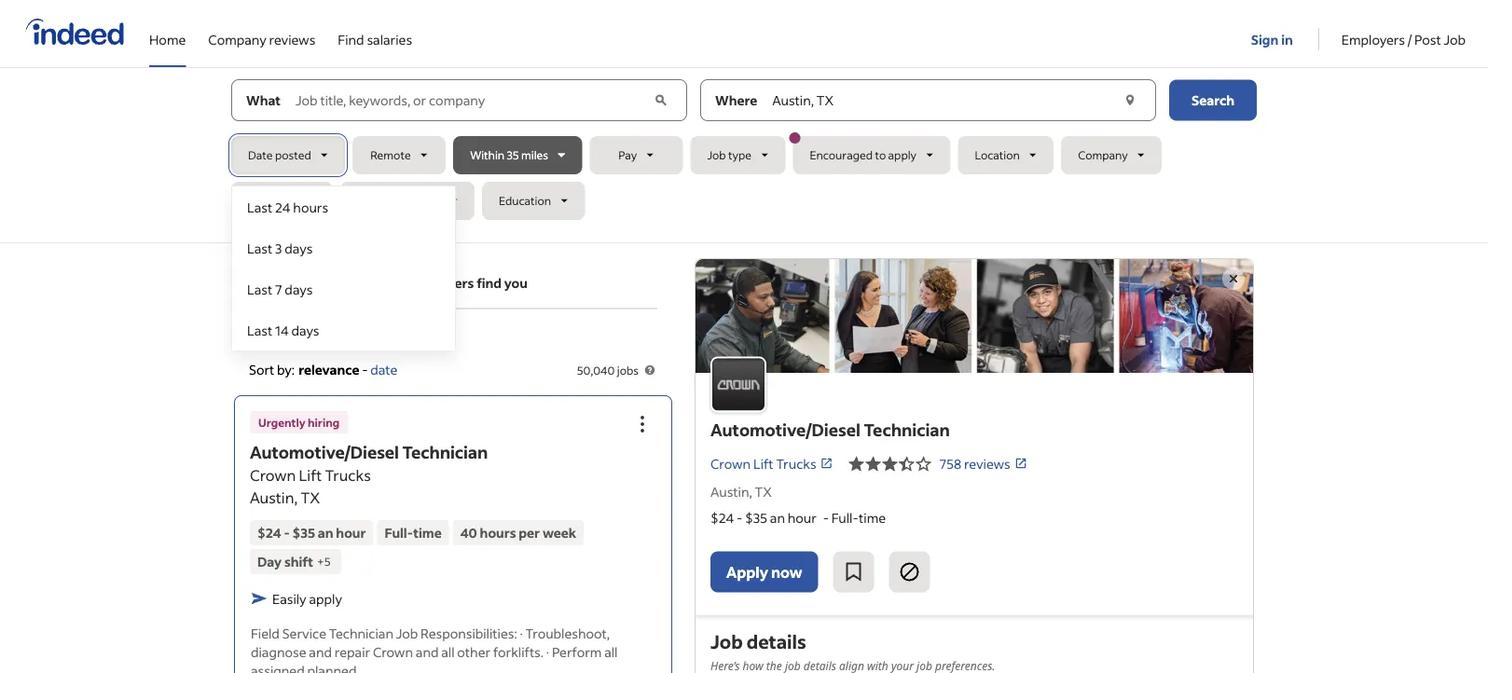Task type: describe. For each thing, give the bounding box(es) containing it.
date
[[371, 361, 398, 378]]

close job details image
[[1223, 268, 1245, 290]]

0 vertical spatial automotive/diesel technician
[[711, 419, 950, 440]]

job inside "job type" popup button
[[708, 148, 726, 162]]

forklifts.
[[493, 644, 544, 660]]

3
[[275, 240, 282, 257]]

Where field
[[769, 80, 1119, 121]]

post
[[1415, 31, 1442, 48]]

2 horizontal spatial tx
[[755, 484, 772, 501]]

sign in link
[[1252, 1, 1297, 64]]

perform
[[552, 644, 602, 660]]

hiring
[[308, 415, 340, 429]]

$24 for $24 - $35 an hour
[[257, 525, 281, 541]]

salaries
[[367, 31, 412, 48]]

find salaries link
[[338, 0, 412, 63]]

0 horizontal spatial time
[[414, 525, 442, 541]]

7
[[275, 281, 282, 298]]

job details
[[711, 629, 807, 654]]

date posted button
[[231, 136, 345, 174]]

troubleshoot,
[[526, 625, 610, 642]]

date link
[[371, 361, 398, 378]]

2 and from the left
[[416, 644, 439, 660]]

education
[[499, 194, 551, 208]]

encouraged
[[810, 148, 873, 162]]

company for company
[[1079, 148, 1129, 162]]

last 24 hours
[[247, 199, 329, 216]]

austin, tx
[[711, 484, 772, 501]]

company reviews
[[208, 31, 316, 48]]

35
[[507, 148, 519, 162]]

urgently hiring
[[258, 415, 340, 429]]

last for last 3 days
[[247, 240, 273, 257]]

- left let
[[377, 275, 383, 292]]

easily apply
[[272, 590, 342, 607]]

details
[[747, 629, 807, 654]]

find
[[477, 275, 502, 292]]

24
[[275, 199, 291, 216]]

easily
[[272, 590, 307, 607]]

2 all from the left
[[605, 644, 618, 660]]

date
[[248, 148, 273, 162]]

save this job image
[[843, 561, 865, 584]]

crown lift trucks
[[711, 456, 817, 472]]

hours inside menu
[[293, 199, 329, 216]]

clear element for where
[[1121, 91, 1140, 110]]

1 horizontal spatial full-
[[832, 510, 859, 527]]

an for $24 - $35 an hour
[[318, 525, 334, 541]]

type
[[729, 148, 752, 162]]

sort by: relevance - date
[[249, 361, 398, 378]]

apply
[[727, 563, 769, 582]]

lift for crown lift trucks austin, tx
[[299, 466, 322, 485]]

sign in
[[1252, 31, 1294, 48]]

automotive/diesel technician button
[[250, 442, 488, 463]]

- down crown lift trucks link
[[823, 510, 829, 527]]

sign
[[1252, 31, 1279, 48]]

- left date
[[362, 361, 368, 378]]

last 14 days link
[[232, 310, 455, 351]]

reviews for company reviews
[[269, 31, 316, 48]]

upload
[[249, 275, 294, 292]]

employers / post job link
[[1342, 0, 1467, 63]]

1 horizontal spatial tx
[[323, 332, 337, 347]]

where
[[716, 92, 758, 109]]

$24 for $24 - $35 an hour - full-time
[[711, 510, 734, 527]]

responsibilities:
[[421, 625, 517, 642]]

clear element for what
[[652, 91, 671, 110]]

apply now button
[[711, 552, 819, 593]]

let
[[386, 275, 406, 292]]

within 35 miles
[[470, 148, 549, 162]]

$35 for $24 - $35 an hour
[[292, 525, 315, 541]]

field
[[251, 625, 280, 642]]

$35 for $24 - $35 an hour - full-time
[[745, 510, 768, 527]]

1 horizontal spatial hours
[[480, 525, 516, 541]]

your
[[296, 275, 326, 292]]

apply now
[[727, 563, 803, 582]]

not interested image
[[899, 561, 921, 584]]

758 reviews link
[[940, 456, 1028, 472]]

location button
[[958, 136, 1054, 174]]

40
[[461, 525, 477, 541]]

remote button
[[353, 136, 446, 174]]

hour for $24 - $35 an hour
[[336, 525, 366, 541]]

2 horizontal spatial technician
[[864, 419, 950, 440]]

company for company reviews
[[208, 31, 267, 48]]

1 vertical spatial apply
[[309, 590, 342, 607]]

find salaries
[[338, 31, 412, 48]]

1 all from the left
[[442, 644, 455, 660]]

- up day shift + 5
[[284, 525, 290, 541]]

+
[[317, 554, 324, 569]]

assigned
[[251, 662, 305, 674]]

1 horizontal spatial ·
[[547, 644, 550, 660]]

now
[[772, 563, 803, 582]]

last 24 hours link
[[232, 187, 455, 228]]

50,040
[[577, 363, 615, 377]]

clear image for where
[[1121, 91, 1140, 110]]

What field
[[292, 80, 650, 121]]

education button
[[482, 182, 585, 220]]

field service technician job responsibilities: · troubleshoot, diagnose and repair crown and all other forklifts. · perform all assigned planned…
[[251, 625, 618, 674]]

planned…
[[307, 662, 370, 674]]

job type
[[708, 148, 752, 162]]



Task type: locate. For each thing, give the bounding box(es) containing it.
job left type
[[708, 148, 726, 162]]

0 horizontal spatial trucks
[[325, 466, 371, 485]]

0 horizontal spatial tx
[[301, 488, 320, 507]]

4 last from the top
[[247, 322, 273, 339]]

automotive/diesel up crown lift trucks link
[[711, 419, 861, 440]]

within
[[470, 148, 505, 162]]

0 horizontal spatial full-
[[385, 525, 414, 541]]

clear image for what
[[652, 91, 671, 110]]

last 14 days
[[247, 322, 320, 339]]

and down responsibilities:
[[416, 644, 439, 660]]

day shift + 5
[[257, 554, 331, 570]]

last 3 days
[[247, 240, 313, 257]]

1 vertical spatial hours
[[480, 525, 516, 541]]

employers
[[409, 275, 474, 292]]

day
[[257, 554, 282, 570]]

sort
[[249, 361, 275, 378]]

5
[[324, 554, 331, 569]]

$24 - $35 an hour
[[257, 525, 366, 541]]

within 35 miles button
[[454, 136, 583, 174]]

crown lift trucks austin, tx
[[250, 466, 371, 507]]

0 horizontal spatial apply
[[309, 590, 342, 607]]

an down austin, tx
[[770, 510, 785, 527]]

1 horizontal spatial $35
[[745, 510, 768, 527]]

in right sign in the right top of the page
[[1282, 31, 1294, 48]]

1 horizontal spatial time
[[859, 510, 886, 527]]

1 vertical spatial in
[[273, 332, 282, 347]]

jobs left the help icon
[[617, 363, 639, 377]]

0 horizontal spatial clear element
[[652, 91, 671, 110]]

2 vertical spatial days
[[292, 322, 320, 339]]

jobs
[[249, 332, 271, 347], [617, 363, 639, 377]]

crown for crown lift trucks
[[711, 456, 751, 472]]

in up by:
[[273, 332, 282, 347]]

1 horizontal spatial automotive/diesel technician
[[711, 419, 950, 440]]

1 horizontal spatial crown
[[373, 644, 413, 660]]

job inside field service technician job responsibilities: · troubleshoot, diagnose and repair crown and all other forklifts. · perform all assigned planned…
[[396, 625, 418, 642]]

1 horizontal spatial clear element
[[1121, 91, 1140, 110]]

crown inside crown lift trucks link
[[711, 456, 751, 472]]

0 horizontal spatial hours
[[293, 199, 329, 216]]

$24 down austin, tx
[[711, 510, 734, 527]]

1 clear image from the left
[[652, 91, 671, 110]]

last inside the last 24 hours link
[[247, 199, 273, 216]]

last inside last 14 days link
[[247, 322, 273, 339]]

company
[[208, 31, 267, 48], [1079, 148, 1129, 162]]

- down austin, tx
[[737, 510, 743, 527]]

company reviews link
[[208, 0, 316, 63]]

days right 3
[[285, 240, 313, 257]]

trucks down automotive/diesel technician button
[[325, 466, 371, 485]]

automotive/diesel technician down hiring
[[250, 442, 488, 463]]

days right 14
[[292, 322, 320, 339]]

austin, down "crown lift trucks"
[[711, 484, 753, 501]]

crown for crown lift trucks austin, tx
[[250, 466, 296, 485]]

2 clear image from the left
[[1121, 91, 1140, 110]]

40 hours per week
[[461, 525, 576, 541]]

location
[[975, 148, 1020, 162]]

clear element
[[652, 91, 671, 110], [1121, 91, 1140, 110]]

all
[[442, 644, 455, 660], [605, 644, 618, 660]]

technician up repair
[[329, 625, 394, 642]]

job left details
[[711, 629, 743, 654]]

shift
[[284, 554, 313, 570]]

full- up save this job icon
[[832, 510, 859, 527]]

1 horizontal spatial clear image
[[1121, 91, 1140, 110]]

clear image
[[652, 91, 671, 110], [1121, 91, 1140, 110]]

$24 - $35 an hour - full-time
[[711, 510, 886, 527]]

and up "planned…"
[[309, 644, 332, 660]]

3 last from the top
[[247, 281, 273, 298]]

1 horizontal spatial trucks
[[777, 456, 817, 472]]

home link
[[149, 0, 186, 63]]

time down 3.4 out of 5 stars. link to 758 company reviews (opens in a new tab) image
[[859, 510, 886, 527]]

last left 24
[[247, 199, 273, 216]]

austin, up by:
[[285, 332, 321, 347]]

technician
[[864, 419, 950, 440], [402, 442, 488, 463], [329, 625, 394, 642]]

days for last 3 days
[[285, 240, 313, 257]]

1 horizontal spatial lift
[[754, 456, 774, 472]]

jobs left 14
[[249, 332, 271, 347]]

hours right 24
[[293, 199, 329, 216]]

trucks up "$24 - $35 an hour - full-time"
[[777, 456, 817, 472]]

trucks inside crown lift trucks link
[[777, 456, 817, 472]]

· down troubleshoot,
[[547, 644, 550, 660]]

pay button
[[590, 136, 683, 174]]

hour
[[788, 510, 817, 527], [336, 525, 366, 541]]

job actions menu is collapsed image
[[632, 413, 654, 436]]

miles
[[522, 148, 549, 162]]

trucks
[[777, 456, 817, 472], [325, 466, 371, 485]]

and
[[309, 644, 332, 660], [416, 644, 439, 660]]

help icon image
[[643, 363, 658, 378]]

tx down "crown lift trucks"
[[755, 484, 772, 501]]

50,040 jobs
[[577, 363, 639, 377]]

last
[[247, 199, 273, 216], [247, 240, 273, 257], [247, 281, 273, 298], [247, 322, 273, 339]]

employers / post job
[[1342, 31, 1467, 48]]

1 horizontal spatial automotive/diesel
[[711, 419, 861, 440]]

0 horizontal spatial jobs
[[249, 332, 271, 347]]

in for sign
[[1282, 31, 1294, 48]]

trucks inside crown lift trucks austin, tx
[[325, 466, 371, 485]]

0 vertical spatial days
[[285, 240, 313, 257]]

remote
[[371, 148, 411, 162]]

hour down crown lift trucks austin, tx
[[336, 525, 366, 541]]

job inside employers / post job link
[[1445, 31, 1467, 48]]

in
[[1282, 31, 1294, 48], [273, 332, 282, 347]]

1 horizontal spatial reviews
[[965, 456, 1011, 472]]

find
[[338, 31, 364, 48]]

$35 down austin, tx
[[745, 510, 768, 527]]

1 vertical spatial jobs
[[617, 363, 639, 377]]

upload your resume - let employers find you
[[249, 275, 528, 292]]

last left 3
[[247, 240, 273, 257]]

hour up now
[[788, 510, 817, 527]]

technician up 3.4 out of 5 stars. link to 758 company reviews (opens in a new tab) image
[[864, 419, 950, 440]]

0 vertical spatial apply
[[889, 148, 917, 162]]

crown right repair
[[373, 644, 413, 660]]

$24 up day
[[257, 525, 281, 541]]

tx up $24 - $35 an hour
[[301, 488, 320, 507]]

in for jobs
[[273, 332, 282, 347]]

company inside 'company' 'dropdown button'
[[1079, 148, 1129, 162]]

last 7 days link
[[232, 269, 455, 310]]

clear image up pay dropdown button
[[652, 91, 671, 110]]

full-
[[832, 510, 859, 527], [385, 525, 414, 541]]

employers
[[1342, 31, 1406, 48]]

lift inside crown lift trucks austin, tx
[[299, 466, 322, 485]]

0 horizontal spatial company
[[208, 31, 267, 48]]

1 vertical spatial technician
[[402, 442, 488, 463]]

1 clear element from the left
[[652, 91, 671, 110]]

encouraged to apply button
[[790, 132, 951, 174]]

1 horizontal spatial all
[[605, 644, 618, 660]]

0 horizontal spatial ·
[[520, 625, 523, 642]]

last left the 7
[[247, 281, 273, 298]]

days for last 14 days
[[292, 322, 320, 339]]

none search field containing what
[[231, 79, 1258, 352]]

2 last from the top
[[247, 240, 273, 257]]

crown up austin, tx
[[711, 456, 751, 472]]

by:
[[277, 361, 295, 378]]

0 horizontal spatial $35
[[292, 525, 315, 541]]

0 vertical spatial ·
[[520, 625, 523, 642]]

lift down urgently hiring
[[299, 466, 322, 485]]

0 horizontal spatial crown
[[250, 466, 296, 485]]

austin, inside crown lift trucks austin, tx
[[250, 488, 298, 507]]

$35 up shift at the bottom left of page
[[292, 525, 315, 541]]

1 vertical spatial automotive/diesel
[[250, 442, 399, 463]]

an up 5
[[318, 525, 334, 541]]

upload your resume link
[[249, 273, 375, 293]]

an for $24 - $35 an hour - full-time
[[770, 510, 785, 527]]

resume
[[328, 275, 375, 292]]

crown inside field service technician job responsibilities: · troubleshoot, diagnose and repair crown and all other forklifts. · perform all assigned planned…
[[373, 644, 413, 660]]

relevance
[[299, 361, 360, 378]]

0 vertical spatial in
[[1282, 31, 1294, 48]]

company inside "company reviews" link
[[208, 31, 267, 48]]

1 horizontal spatial and
[[416, 644, 439, 660]]

jobs in austin, tx
[[249, 332, 337, 347]]

1 vertical spatial reviews
[[965, 456, 1011, 472]]

pay
[[619, 148, 637, 162]]

clear element up pay dropdown button
[[652, 91, 671, 110]]

lift for crown lift trucks
[[754, 456, 774, 472]]

crown down urgently
[[250, 466, 296, 485]]

reviews right 758
[[965, 456, 1011, 472]]

last for last 24 hours
[[247, 199, 273, 216]]

2 clear element from the left
[[1121, 91, 1140, 110]]

1 horizontal spatial jobs
[[617, 363, 639, 377]]

austin, up $24 - $35 an hour
[[250, 488, 298, 507]]

0 horizontal spatial reviews
[[269, 31, 316, 48]]

1 vertical spatial ·
[[547, 644, 550, 660]]

all right perform
[[605, 644, 618, 660]]

reviews for 758 reviews
[[965, 456, 1011, 472]]

0 horizontal spatial in
[[273, 332, 282, 347]]

clear image up 'company' 'dropdown button'
[[1121, 91, 1140, 110]]

job left responsibilities:
[[396, 625, 418, 642]]

1 vertical spatial days
[[285, 281, 313, 298]]

technician inside field service technician job responsibilities: · troubleshoot, diagnose and repair crown and all other forklifts. · perform all assigned planned…
[[329, 625, 394, 642]]

austin,
[[285, 332, 321, 347], [711, 484, 753, 501], [250, 488, 298, 507]]

apply right easily
[[309, 590, 342, 607]]

last left 14
[[247, 322, 273, 339]]

0 vertical spatial company
[[208, 31, 267, 48]]

menu containing last 24 hours
[[231, 186, 456, 352]]

time left 40
[[414, 525, 442, 541]]

1 vertical spatial automotive/diesel technician
[[250, 442, 488, 463]]

clear element up 'company' 'dropdown button'
[[1121, 91, 1140, 110]]

technician up 40
[[402, 442, 488, 463]]

trucks for crown lift trucks austin, tx
[[325, 466, 371, 485]]

0 horizontal spatial automotive/diesel technician
[[250, 442, 488, 463]]

0 horizontal spatial technician
[[329, 625, 394, 642]]

apply inside popup button
[[889, 148, 917, 162]]

lift up austin, tx
[[754, 456, 774, 472]]

$35
[[745, 510, 768, 527], [292, 525, 315, 541]]

reviews left find
[[269, 31, 316, 48]]

company button
[[1062, 136, 1163, 174]]

0 horizontal spatial automotive/diesel
[[250, 442, 399, 463]]

0 vertical spatial technician
[[864, 419, 950, 440]]

1 last from the top
[[247, 199, 273, 216]]

0 horizontal spatial lift
[[299, 466, 322, 485]]

days right the 7
[[285, 281, 313, 298]]

repair
[[335, 644, 370, 660]]

hours right 40
[[480, 525, 516, 541]]

0 vertical spatial jobs
[[249, 332, 271, 347]]

job right post
[[1445, 31, 1467, 48]]

urgently
[[258, 415, 306, 429]]

2 vertical spatial technician
[[329, 625, 394, 642]]

crown lift trucks logo image
[[696, 259, 1254, 373], [711, 357, 767, 413]]

1 horizontal spatial apply
[[889, 148, 917, 162]]

apply right to
[[889, 148, 917, 162]]

all left other at the bottom left of page
[[442, 644, 455, 660]]

what
[[246, 92, 281, 109]]

None search field
[[231, 79, 1258, 352]]

1 horizontal spatial technician
[[402, 442, 488, 463]]

week
[[543, 525, 576, 541]]

automotive/diesel down hiring
[[250, 442, 399, 463]]

1 and from the left
[[309, 644, 332, 660]]

time
[[859, 510, 886, 527], [414, 525, 442, 541]]

1 horizontal spatial hour
[[788, 510, 817, 527]]

758 reviews
[[940, 456, 1011, 472]]

full-time
[[385, 525, 442, 541]]

date posted
[[248, 148, 311, 162]]

to
[[875, 148, 886, 162]]

3.4 out of 5 stars. link to 758 company reviews (opens in a new tab) image
[[849, 453, 932, 475]]

other
[[457, 644, 491, 660]]

1 horizontal spatial $24
[[711, 510, 734, 527]]

search button
[[1170, 80, 1258, 121]]

diagnose
[[251, 644, 307, 660]]

2 horizontal spatial crown
[[711, 456, 751, 472]]

automotive/diesel technician up crown lift trucks link
[[711, 419, 950, 440]]

full- left 40
[[385, 525, 414, 541]]

days for last 7 days
[[285, 281, 313, 298]]

0 horizontal spatial $24
[[257, 525, 281, 541]]

encouraged to apply
[[810, 148, 917, 162]]

crown inside crown lift trucks austin, tx
[[250, 466, 296, 485]]

·
[[520, 625, 523, 642], [547, 644, 550, 660]]

1 vertical spatial company
[[1079, 148, 1129, 162]]

hour for $24 - $35 an hour - full-time
[[788, 510, 817, 527]]

last 7 days
[[247, 281, 313, 298]]

0 horizontal spatial clear image
[[652, 91, 671, 110]]

· up forklifts.
[[520, 625, 523, 642]]

last for last 7 days
[[247, 281, 273, 298]]

1 horizontal spatial company
[[1079, 148, 1129, 162]]

last 3 days link
[[232, 228, 455, 269]]

0 horizontal spatial hour
[[336, 525, 366, 541]]

tx inside crown lift trucks austin, tx
[[301, 488, 320, 507]]

you
[[505, 275, 528, 292]]

1 horizontal spatial an
[[770, 510, 785, 527]]

758
[[940, 456, 962, 472]]

last inside last 7 days link
[[247, 281, 273, 298]]

0 horizontal spatial an
[[318, 525, 334, 541]]

last inside last 3 days link
[[247, 240, 273, 257]]

0 vertical spatial reviews
[[269, 31, 316, 48]]

/
[[1409, 31, 1413, 48]]

0 vertical spatial hours
[[293, 199, 329, 216]]

0 vertical spatial automotive/diesel
[[711, 419, 861, 440]]

lift inside crown lift trucks link
[[754, 456, 774, 472]]

last for last 14 days
[[247, 322, 273, 339]]

job type button
[[691, 136, 786, 174]]

automotive/diesel technician
[[711, 419, 950, 440], [250, 442, 488, 463]]

service
[[282, 625, 327, 642]]

0 horizontal spatial all
[[442, 644, 455, 660]]

1 horizontal spatial in
[[1282, 31, 1294, 48]]

crown lift trucks link
[[711, 454, 834, 474]]

an
[[770, 510, 785, 527], [318, 525, 334, 541]]

menu
[[231, 186, 456, 352]]

trucks for crown lift trucks
[[777, 456, 817, 472]]

posted
[[275, 148, 311, 162]]

tx up relevance
[[323, 332, 337, 347]]

home
[[149, 31, 186, 48]]

0 horizontal spatial and
[[309, 644, 332, 660]]



Task type: vqa. For each thing, say whether or not it's contained in the screenshot.
details
yes



